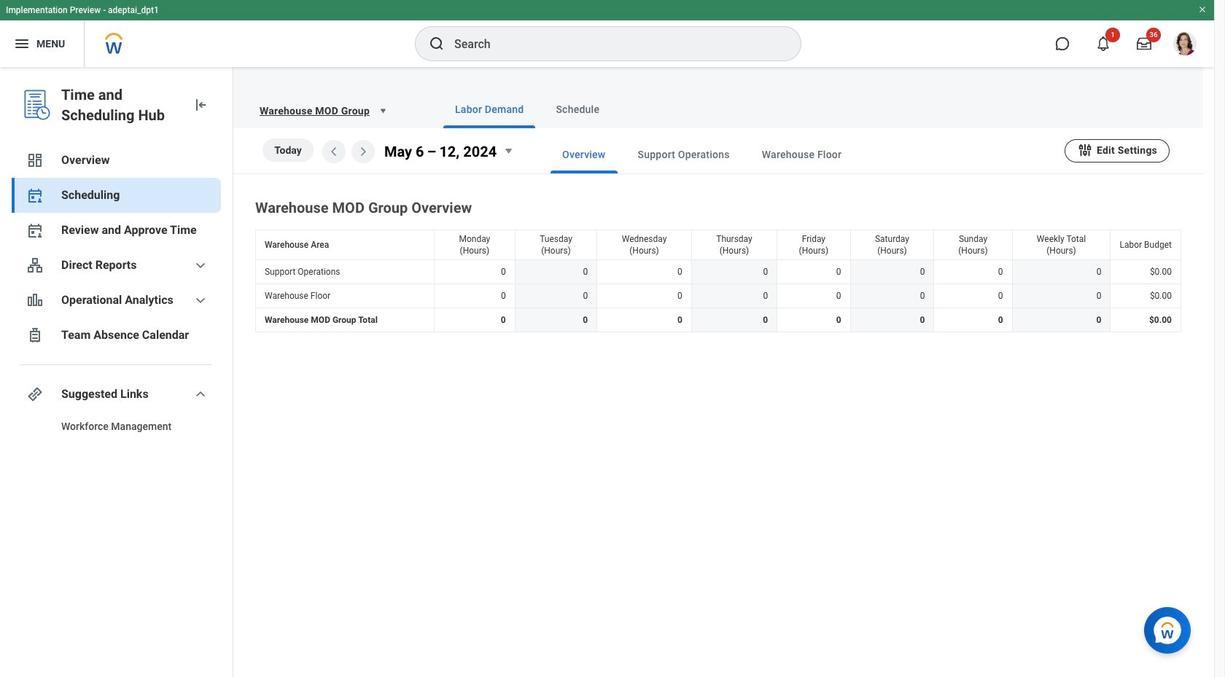 Task type: locate. For each thing, give the bounding box(es) containing it.
tab panel
[[233, 128, 1204, 336]]

calendar user solid image
[[26, 222, 44, 239]]

chevron down small image for chart image
[[192, 292, 209, 309]]

profile logan mcneil image
[[1174, 32, 1197, 58]]

time and scheduling hub element
[[61, 85, 180, 126]]

dashboard image
[[26, 152, 44, 169]]

banner
[[0, 0, 1215, 67]]

caret down small image
[[376, 104, 390, 118]]

navigation pane region
[[0, 67, 233, 678]]

chart image
[[26, 292, 44, 309]]

1 chevron down small image from the top
[[192, 257, 209, 274]]

inbox large image
[[1138, 36, 1152, 51]]

search image
[[428, 35, 446, 53]]

chevron down small image for view team image in the top of the page
[[192, 257, 209, 274]]

1 vertical spatial chevron down small image
[[192, 292, 209, 309]]

0 vertical spatial tab list
[[414, 90, 1186, 128]]

calendar user solid image
[[26, 187, 44, 204]]

configure image
[[1078, 142, 1094, 158]]

tab list
[[414, 90, 1186, 128], [522, 136, 1065, 174]]

Search Workday  search field
[[455, 28, 771, 60]]

chevron down small image
[[192, 257, 209, 274], [192, 292, 209, 309]]

chevron right small image
[[355, 143, 372, 160]]

transformation import image
[[192, 96, 209, 114]]

0 vertical spatial chevron down small image
[[192, 257, 209, 274]]

view team image
[[26, 257, 44, 274]]

2 chevron down small image from the top
[[192, 292, 209, 309]]

close environment banner image
[[1199, 5, 1208, 14]]



Task type: vqa. For each thing, say whether or not it's contained in the screenshot.
2
no



Task type: describe. For each thing, give the bounding box(es) containing it.
link image
[[26, 386, 44, 404]]

chevron down small image
[[192, 386, 209, 404]]

caret down small image
[[500, 142, 517, 160]]

notifications large image
[[1097, 36, 1111, 51]]

chevron left small image
[[325, 143, 343, 160]]

task timeoff image
[[26, 327, 44, 344]]

justify image
[[13, 35, 31, 53]]

1 vertical spatial tab list
[[522, 136, 1065, 174]]



